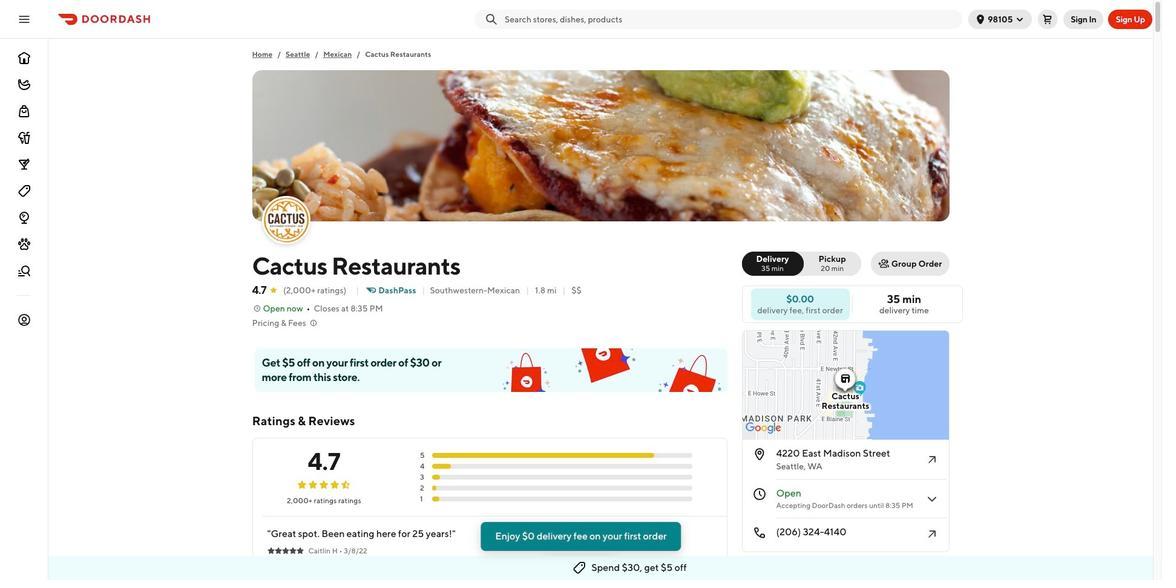 Task type: vqa. For each thing, say whether or not it's contained in the screenshot.
'IS' corresponding to DASANI® Bottled Water
no



Task type: locate. For each thing, give the bounding box(es) containing it.
cactus restaurants image
[[252, 70, 950, 222], [263, 197, 309, 243]]

open menu image
[[17, 12, 31, 26]]

None radio
[[742, 252, 804, 276], [796, 252, 861, 276], [742, 252, 804, 276], [796, 252, 861, 276]]

0 items, open order cart image
[[1043, 14, 1053, 24]]

powered by google image
[[746, 423, 781, 435]]



Task type: describe. For each thing, give the bounding box(es) containing it.
Store search: begin typing to search for stores available on DoorDash text field
[[505, 13, 958, 25]]

order methods option group
[[742, 252, 861, 276]]

map region
[[743, 331, 949, 440]]



